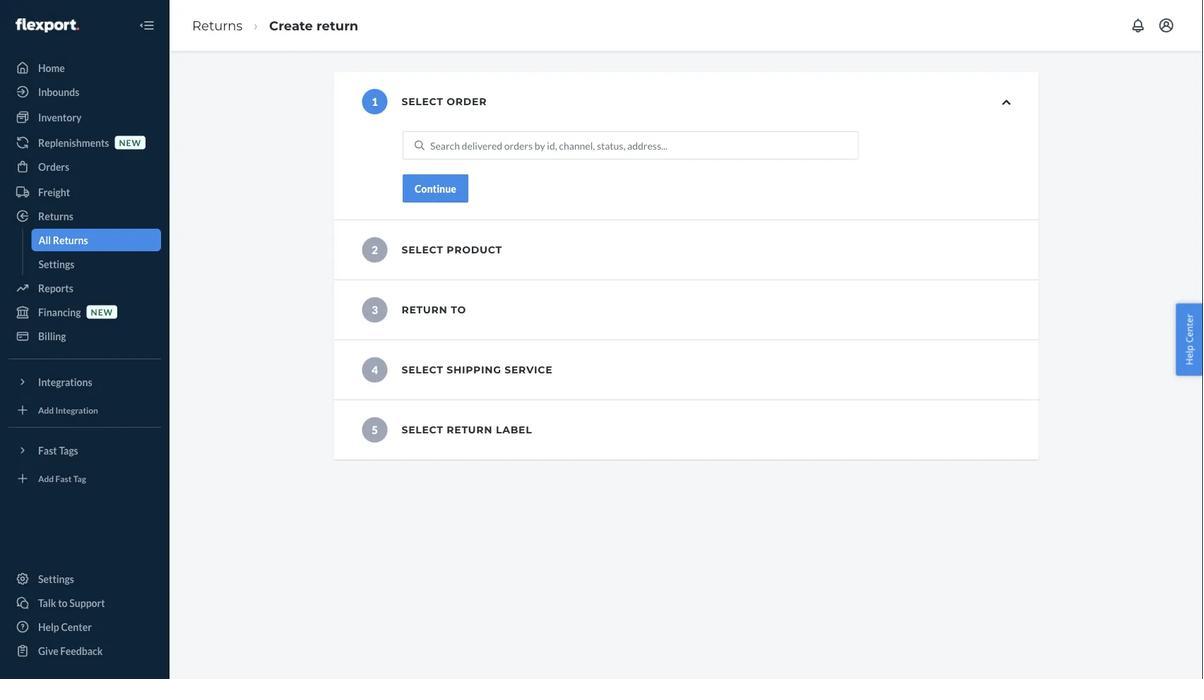 Task type: vqa. For each thing, say whether or not it's contained in the screenshot.
"All Returns"
yes



Task type: locate. For each thing, give the bounding box(es) containing it.
home link
[[8, 57, 161, 79]]

0 horizontal spatial center
[[61, 622, 92, 634]]

returns right close navigation icon on the left of page
[[192, 18, 243, 33]]

1 horizontal spatial help
[[1183, 346, 1196, 366]]

to
[[451, 304, 466, 316], [58, 597, 68, 609]]

0 vertical spatial returns
[[192, 18, 243, 33]]

2 vertical spatial returns
[[53, 234, 88, 246]]

breadcrumbs navigation
[[181, 5, 370, 46]]

tag
[[73, 474, 86, 484]]

fast left tags
[[38, 445, 57, 457]]

1 select from the top
[[402, 96, 444, 108]]

0 vertical spatial add
[[38, 405, 54, 415]]

to for return
[[451, 304, 466, 316]]

return inside breadcrumbs navigation
[[317, 18, 358, 33]]

label
[[496, 424, 532, 436]]

returns link inside breadcrumbs navigation
[[192, 18, 243, 33]]

new for financing
[[91, 307, 113, 317]]

0 vertical spatial return
[[317, 18, 358, 33]]

1 vertical spatial center
[[61, 622, 92, 634]]

integration
[[55, 405, 98, 415]]

select order
[[402, 96, 487, 108]]

1 vertical spatial return
[[447, 424, 493, 436]]

fast left tag
[[55, 474, 72, 484]]

returns link
[[192, 18, 243, 33], [8, 205, 161, 228]]

3 select from the top
[[402, 364, 444, 376]]

0 horizontal spatial to
[[58, 597, 68, 609]]

1 settings from the top
[[39, 258, 75, 270]]

0 vertical spatial settings link
[[31, 253, 161, 276]]

select for 1
[[402, 96, 444, 108]]

product
[[447, 244, 502, 256]]

1 vertical spatial settings
[[38, 573, 74, 585]]

returns down the freight on the top left
[[38, 210, 73, 222]]

settings link up "talk to support" button
[[8, 568, 161, 591]]

1 horizontal spatial to
[[451, 304, 466, 316]]

orders
[[38, 161, 69, 173]]

add
[[38, 405, 54, 415], [38, 474, 54, 484]]

2 add from the top
[[38, 474, 54, 484]]

0 vertical spatial returns link
[[192, 18, 243, 33]]

new up orders link
[[119, 137, 141, 148]]

1
[[372, 95, 378, 108]]

select shipping service
[[402, 364, 553, 376]]

select right 2
[[402, 244, 444, 256]]

freight link
[[8, 181, 161, 204]]

1 vertical spatial new
[[91, 307, 113, 317]]

settings up the reports
[[39, 258, 75, 270]]

feedback
[[60, 646, 103, 658]]

1 vertical spatial returns
[[38, 210, 73, 222]]

integrations
[[38, 376, 92, 388]]

to inside button
[[58, 597, 68, 609]]

1 horizontal spatial new
[[119, 137, 141, 148]]

select
[[402, 96, 444, 108], [402, 244, 444, 256], [402, 364, 444, 376], [402, 424, 444, 436]]

order
[[447, 96, 487, 108]]

integrations button
[[8, 371, 161, 394]]

0 horizontal spatial new
[[91, 307, 113, 317]]

0 vertical spatial new
[[119, 137, 141, 148]]

1 vertical spatial returns link
[[8, 205, 161, 228]]

tags
[[59, 445, 78, 457]]

continue
[[415, 183, 456, 195]]

returns link down freight link
[[8, 205, 161, 228]]

1 horizontal spatial returns link
[[192, 18, 243, 33]]

help center inside button
[[1183, 314, 1196, 366]]

return
[[317, 18, 358, 33], [447, 424, 493, 436]]

select right 5 at bottom left
[[402, 424, 444, 436]]

2 select from the top
[[402, 244, 444, 256]]

1 vertical spatial add
[[38, 474, 54, 484]]

inbounds link
[[8, 81, 161, 103]]

return right create
[[317, 18, 358, 33]]

2
[[372, 243, 378, 257]]

help
[[1183, 346, 1196, 366], [38, 622, 59, 634]]

to right talk
[[58, 597, 68, 609]]

1 horizontal spatial center
[[1183, 314, 1196, 343]]

add left integration
[[38, 405, 54, 415]]

4 select from the top
[[402, 424, 444, 436]]

returns inside breadcrumbs navigation
[[192, 18, 243, 33]]

help center
[[1183, 314, 1196, 366], [38, 622, 92, 634]]

id,
[[547, 140, 557, 152]]

1 add from the top
[[38, 405, 54, 415]]

1 vertical spatial help center
[[38, 622, 92, 634]]

center inside button
[[1183, 314, 1196, 343]]

0 vertical spatial fast
[[38, 445, 57, 457]]

1 horizontal spatial return
[[447, 424, 493, 436]]

1 vertical spatial fast
[[55, 474, 72, 484]]

returns link right close navigation icon on the left of page
[[192, 18, 243, 33]]

continue button
[[403, 175, 469, 203]]

give
[[38, 646, 58, 658]]

0 vertical spatial to
[[451, 304, 466, 316]]

returns right all
[[53, 234, 88, 246]]

add for add fast tag
[[38, 474, 54, 484]]

0 vertical spatial help
[[1183, 346, 1196, 366]]

0 horizontal spatial return
[[317, 18, 358, 33]]

5
[[372, 424, 378, 437]]

1 horizontal spatial help center
[[1183, 314, 1196, 366]]

settings
[[39, 258, 75, 270], [38, 573, 74, 585]]

select up search image
[[402, 96, 444, 108]]

to right return
[[451, 304, 466, 316]]

0 vertical spatial center
[[1183, 314, 1196, 343]]

settings link
[[31, 253, 161, 276], [8, 568, 161, 591]]

return left label
[[447, 424, 493, 436]]

1 vertical spatial to
[[58, 597, 68, 609]]

add fast tag link
[[8, 468, 161, 490]]

search image
[[415, 141, 425, 151]]

select right 4
[[402, 364, 444, 376]]

0 horizontal spatial help
[[38, 622, 59, 634]]

settings link down all returns link on the top
[[31, 253, 161, 276]]

reports
[[38, 282, 73, 294]]

help center link
[[8, 616, 161, 639]]

new
[[119, 137, 141, 148], [91, 307, 113, 317]]

0 vertical spatial settings
[[39, 258, 75, 270]]

create return
[[269, 18, 358, 33]]

select product
[[402, 244, 502, 256]]

returns
[[192, 18, 243, 33], [38, 210, 73, 222], [53, 234, 88, 246]]

center
[[1183, 314, 1196, 343], [61, 622, 92, 634]]

fast
[[38, 445, 57, 457], [55, 474, 72, 484]]

add for add integration
[[38, 405, 54, 415]]

talk to support button
[[8, 592, 161, 615]]

billing
[[38, 330, 66, 342]]

0 vertical spatial help center
[[1183, 314, 1196, 366]]

settings up talk
[[38, 573, 74, 585]]

return for select
[[447, 424, 493, 436]]

add down fast tags
[[38, 474, 54, 484]]

freight
[[38, 186, 70, 198]]

talk
[[38, 597, 56, 609]]

new down reports link
[[91, 307, 113, 317]]

address...
[[628, 140, 668, 152]]

add integration
[[38, 405, 98, 415]]

2 settings from the top
[[38, 573, 74, 585]]



Task type: describe. For each thing, give the bounding box(es) containing it.
inbounds
[[38, 86, 79, 98]]

search delivered orders by id, channel, status, address...
[[430, 140, 668, 152]]

return
[[402, 304, 448, 316]]

flexport logo image
[[16, 18, 79, 32]]

financing
[[38, 306, 81, 318]]

delivered
[[462, 140, 502, 152]]

new for replenishments
[[119, 137, 141, 148]]

select for 2
[[402, 244, 444, 256]]

0 horizontal spatial returns link
[[8, 205, 161, 228]]

select for 5
[[402, 424, 444, 436]]

fast tags button
[[8, 440, 161, 462]]

all
[[39, 234, 51, 246]]

shipping
[[447, 364, 502, 376]]

talk to support
[[38, 597, 105, 609]]

inventory link
[[8, 106, 161, 129]]

open notifications image
[[1130, 17, 1147, 34]]

create
[[269, 18, 313, 33]]

3
[[372, 303, 378, 317]]

service
[[505, 364, 553, 376]]

inventory
[[38, 111, 82, 123]]

close navigation image
[[139, 17, 155, 34]]

1 vertical spatial settings link
[[8, 568, 161, 591]]

select for 4
[[402, 364, 444, 376]]

all returns link
[[31, 229, 161, 252]]

replenishments
[[38, 137, 109, 149]]

help center button
[[1176, 304, 1203, 376]]

fast tags
[[38, 445, 78, 457]]

add fast tag
[[38, 474, 86, 484]]

orders
[[504, 140, 533, 152]]

create return link
[[269, 18, 358, 33]]

all returns
[[39, 234, 88, 246]]

return for create
[[317, 18, 358, 33]]

give feedback
[[38, 646, 103, 658]]

chevron up image
[[1002, 98, 1011, 107]]

billing link
[[8, 325, 161, 348]]

reports link
[[8, 277, 161, 300]]

status,
[[597, 140, 626, 152]]

by
[[535, 140, 545, 152]]

select return label
[[402, 424, 532, 436]]

help inside button
[[1183, 346, 1196, 366]]

return to
[[402, 304, 466, 316]]

0 horizontal spatial help center
[[38, 622, 92, 634]]

orders link
[[8, 155, 161, 178]]

support
[[69, 597, 105, 609]]

search
[[430, 140, 460, 152]]

fast inside dropdown button
[[38, 445, 57, 457]]

home
[[38, 62, 65, 74]]

channel,
[[559, 140, 595, 152]]

1 vertical spatial help
[[38, 622, 59, 634]]

add integration link
[[8, 399, 161, 422]]

open account menu image
[[1158, 17, 1175, 34]]

4
[[372, 363, 378, 377]]

to for talk
[[58, 597, 68, 609]]

give feedback button
[[8, 640, 161, 663]]



